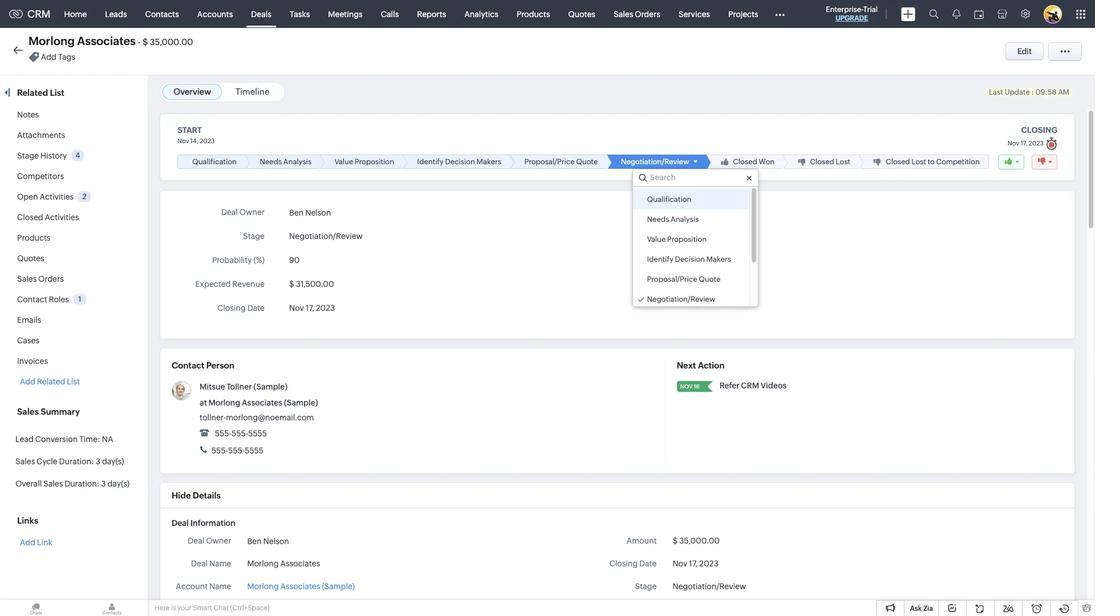 Task type: vqa. For each thing, say whether or not it's contained in the screenshot.


Task type: locate. For each thing, give the bounding box(es) containing it.
17, inside closing nov 17, 2023
[[1021, 140, 1028, 147]]

0 vertical spatial 555-555-5555
[[213, 429, 267, 438]]

at morlong associates (sample)
[[200, 398, 318, 408]]

1 vertical spatial deal owner
[[188, 537, 231, 546]]

last update : 09:58 am
[[990, 88, 1070, 96]]

contact for contact person
[[172, 361, 205, 370]]

related up notes
[[17, 88, 48, 98]]

ben up morlong associates
[[247, 537, 262, 546]]

closing date down amount
[[610, 559, 657, 568]]

3 down time:
[[96, 457, 100, 466]]

morlong associates (sample) link down morlong associates
[[247, 581, 355, 593]]

555-555-5555 down the "tollner-morlong@noemail.com" link
[[213, 429, 267, 438]]

list down add tags
[[50, 88, 64, 98]]

1 horizontal spatial identify decision makers
[[647, 255, 732, 264]]

associates up morlong associates (sample)
[[281, 559, 320, 568]]

overall
[[15, 479, 42, 489]]

$ right amount
[[673, 537, 678, 546]]

$
[[143, 37, 148, 47], [289, 280, 294, 289], [673, 537, 678, 546]]

overview
[[173, 87, 211, 96]]

ask zia
[[911, 605, 934, 613]]

products link down closed activities link
[[17, 233, 50, 243]]

0 horizontal spatial 17,
[[306, 304, 314, 313]]

crm right refer
[[741, 381, 760, 390]]

summary
[[41, 407, 80, 417]]

deal owner for deal name
[[188, 537, 231, 546]]

3 for overall sales duration:
[[101, 479, 106, 489]]

add for add tags
[[41, 53, 56, 62]]

0 vertical spatial analysis
[[283, 158, 312, 166]]

1 vertical spatial quote
[[699, 275, 721, 284]]

1 vertical spatial products
[[17, 233, 50, 243]]

name up chat
[[209, 582, 231, 591]]

0 vertical spatial orders
[[635, 9, 661, 19]]

link
[[37, 538, 52, 547]]

0 horizontal spatial closing
[[217, 304, 246, 313]]

closing down expected revenue
[[217, 304, 246, 313]]

1 lost from the left
[[836, 158, 851, 166]]

morlong up (ctrl+space)
[[247, 582, 279, 591]]

0 vertical spatial products link
[[508, 0, 559, 28]]

1 vertical spatial closing
[[610, 559, 638, 568]]

crm left home link
[[27, 8, 51, 20]]

stage down amount
[[635, 582, 657, 591]]

associates for morlong associates (sample)
[[281, 582, 320, 591]]

closed for closed lost to competition
[[886, 158, 911, 166]]

probability (%)
[[212, 256, 265, 265]]

owner
[[240, 208, 265, 217], [206, 537, 231, 546]]

2 vertical spatial add
[[20, 538, 35, 547]]

2023 down $  35,000.00
[[700, 559, 719, 568]]

day(s) for overall sales duration: 3 day(s)
[[108, 479, 130, 489]]

1 horizontal spatial 35,000.00
[[680, 537, 720, 546]]

morlong for morlong associates
[[247, 559, 279, 568]]

nelson for morlong associates
[[263, 537, 289, 546]]

hide details
[[172, 491, 221, 501]]

0 horizontal spatial orders
[[38, 275, 64, 284]]

0 horizontal spatial crm
[[27, 8, 51, 20]]

ask
[[911, 605, 922, 613]]

orders left services
[[635, 9, 661, 19]]

deal owner up probability (%) in the top of the page
[[221, 208, 265, 217]]

2 lost from the left
[[912, 158, 927, 166]]

closed lost
[[811, 158, 851, 166]]

morlong associates (sample)
[[247, 582, 355, 591]]

0 vertical spatial 3
[[96, 457, 100, 466]]

nov 17, 2023 down the "$  31,500.00" in the top of the page
[[289, 304, 335, 313]]

0 horizontal spatial value proposition
[[335, 158, 394, 166]]

contacts image
[[76, 600, 148, 616]]

0 vertical spatial ben nelson
[[289, 209, 331, 218]]

ben nelson up 90 on the left of page
[[289, 209, 331, 218]]

1 horizontal spatial value
[[647, 235, 666, 244]]

0 vertical spatial owner
[[240, 208, 265, 217]]

0 horizontal spatial ben
[[247, 537, 262, 546]]

1 vertical spatial proposition
[[668, 235, 707, 244]]

1 vertical spatial related
[[37, 377, 65, 386]]

5555 down tollner-morlong@noemail.com
[[248, 429, 267, 438]]

0 horizontal spatial $
[[143, 37, 148, 47]]

upgrade
[[836, 14, 869, 22]]

1 vertical spatial nov 17, 2023
[[673, 559, 719, 568]]

lost for closed lost
[[836, 158, 851, 166]]

2 vertical spatial $
[[673, 537, 678, 546]]

decision
[[445, 158, 475, 166], [675, 255, 705, 264]]

$ left 31,500.00
[[289, 280, 294, 289]]

0 vertical spatial identify
[[418, 158, 444, 166]]

your
[[177, 604, 192, 612]]

1 horizontal spatial $
[[289, 280, 294, 289]]

analytics link
[[456, 0, 508, 28]]

morlong associates (sample) link up tollner-morlong@noemail.com
[[209, 398, 318, 408]]

ben nelson for negotiation/review
[[289, 209, 331, 218]]

1 horizontal spatial proposition
[[668, 235, 707, 244]]

$  35,000.00
[[673, 537, 720, 546]]

closed left to
[[886, 158, 911, 166]]

to
[[928, 158, 935, 166]]

nelson
[[305, 209, 331, 218], [263, 537, 289, 546]]

duration: down sales cycle duration: 3 day(s)
[[65, 479, 100, 489]]

nov inside closing nov 17, 2023
[[1008, 140, 1020, 147]]

activities down open activities at the top of the page
[[45, 213, 79, 222]]

closing
[[217, 304, 246, 313], [610, 559, 638, 568]]

owner up (%)
[[240, 208, 265, 217]]

closing date down revenue
[[217, 304, 265, 313]]

conversion
[[35, 435, 78, 444]]

1 vertical spatial morlong associates (sample) link
[[247, 581, 355, 593]]

cases
[[17, 336, 39, 345]]

1 horizontal spatial nelson
[[305, 209, 331, 218]]

1 vertical spatial crm
[[741, 381, 760, 390]]

person
[[206, 361, 235, 370]]

nov down update
[[1008, 140, 1020, 147]]

morlong@noemail.com
[[226, 413, 314, 422]]

1 vertical spatial 17,
[[306, 304, 314, 313]]

deal down hide
[[172, 519, 189, 528]]

nov left 16 at right bottom
[[681, 384, 693, 390]]

activities up closed activities
[[40, 192, 74, 201]]

home link
[[55, 0, 96, 28]]

nov 16
[[681, 384, 700, 390]]

add for add link
[[20, 538, 35, 547]]

morlong associates (sample) link for at
[[209, 398, 318, 408]]

am
[[1059, 88, 1070, 96]]

2023 right 14,
[[200, 138, 215, 144]]

ben nelson
[[289, 209, 331, 218], [247, 537, 289, 546]]

date down revenue
[[247, 304, 265, 313]]

555-
[[215, 429, 232, 438], [232, 429, 248, 438], [212, 446, 228, 455], [228, 446, 245, 455]]

qualification down search text box
[[647, 195, 692, 204]]

ben nelson up morlong associates
[[247, 537, 289, 546]]

1 horizontal spatial analysis
[[671, 215, 699, 224]]

$ for expected revenue
[[289, 280, 294, 289]]

1 vertical spatial (sample)
[[284, 398, 318, 408]]

proposal/price
[[525, 158, 575, 166], [647, 275, 698, 284]]

closed for closed activities
[[17, 213, 43, 222]]

0 vertical spatial needs analysis
[[260, 158, 312, 166]]

2023 down closing
[[1029, 140, 1044, 147]]

closed for closed won
[[733, 158, 758, 166]]

account
[[176, 582, 208, 591]]

date down amount
[[640, 559, 657, 568]]

3
[[96, 457, 100, 466], [101, 479, 106, 489]]

1 horizontal spatial needs analysis
[[647, 215, 699, 224]]

products
[[517, 9, 550, 19], [17, 233, 50, 243]]

projects
[[729, 9, 759, 19]]

add left "tags"
[[41, 53, 56, 62]]

na
[[102, 435, 113, 444]]

5555 down the "tollner-morlong@noemail.com" link
[[245, 446, 264, 455]]

1 vertical spatial makers
[[707, 255, 732, 264]]

1 horizontal spatial needs
[[647, 215, 669, 224]]

name for account name
[[209, 582, 231, 591]]

17, down closing
[[1021, 140, 1028, 147]]

create menu image
[[902, 7, 916, 21]]

16
[[694, 384, 700, 390]]

contacts
[[145, 9, 179, 19]]

closing
[[1022, 126, 1058, 135]]

1 horizontal spatial proposal/price quote
[[647, 275, 721, 284]]

quote
[[576, 158, 598, 166], [699, 275, 721, 284]]

09:58
[[1036, 88, 1057, 96]]

$ inside the morlong associates - $ 35,000.00
[[143, 37, 148, 47]]

needs analysis
[[260, 158, 312, 166], [647, 215, 699, 224]]

$ right -
[[143, 37, 148, 47]]

refer crm videos link
[[720, 381, 787, 390]]

add down invoices 'link'
[[20, 377, 35, 386]]

here is your smart chat (ctrl+space)
[[155, 604, 270, 612]]

leads
[[105, 9, 127, 19]]

closed right won
[[811, 158, 835, 166]]

1 vertical spatial stage
[[243, 232, 265, 241]]

1 horizontal spatial sales orders link
[[605, 0, 670, 28]]

products right analytics link
[[517, 9, 550, 19]]

identify
[[418, 158, 444, 166], [647, 255, 674, 264]]

products down closed activities link
[[17, 233, 50, 243]]

0 vertical spatial $
[[143, 37, 148, 47]]

probability
[[212, 256, 252, 265]]

products link right analytics
[[508, 0, 559, 28]]

associates down morlong associates
[[281, 582, 320, 591]]

0 horizontal spatial list
[[50, 88, 64, 98]]

2023 inside start nov 14, 2023
[[200, 138, 215, 144]]

chats image
[[0, 600, 72, 616]]

orders up 'roles'
[[38, 275, 64, 284]]

stage up competitors link
[[17, 151, 39, 160]]

ben nelson for morlong associates
[[247, 537, 289, 546]]

stage up (%)
[[243, 232, 265, 241]]

0 vertical spatial qualification
[[192, 158, 237, 166]]

0 vertical spatial sales orders
[[614, 9, 661, 19]]

morlong up morlong associates (sample)
[[247, 559, 279, 568]]

1 horizontal spatial list
[[67, 377, 80, 386]]

tollner-morlong@noemail.com
[[200, 413, 314, 422]]

negotiation/review
[[621, 158, 690, 166], [289, 232, 363, 241], [647, 295, 716, 304], [673, 582, 747, 591]]

0 horizontal spatial nov 17, 2023
[[289, 304, 335, 313]]

update
[[1005, 88, 1031, 96]]

0 vertical spatial stage
[[17, 151, 39, 160]]

0 horizontal spatial owner
[[206, 537, 231, 546]]

1 name from the top
[[209, 559, 231, 568]]

edit
[[1018, 47, 1032, 56]]

0 vertical spatial morlong associates (sample) link
[[209, 398, 318, 408]]

0 horizontal spatial closing date
[[217, 304, 265, 313]]

5555
[[248, 429, 267, 438], [245, 446, 264, 455]]

closed down open
[[17, 213, 43, 222]]

value
[[335, 158, 353, 166], [647, 235, 666, 244]]

home
[[64, 9, 87, 19]]

accounts link
[[188, 0, 242, 28]]

amount
[[627, 537, 657, 546]]

list
[[50, 88, 64, 98], [67, 377, 80, 386]]

mitsue
[[200, 382, 225, 392]]

emails link
[[17, 316, 41, 325]]

0 vertical spatial 17,
[[1021, 140, 1028, 147]]

1 vertical spatial 3
[[101, 479, 106, 489]]

nov left 14,
[[177, 138, 189, 144]]

deal up "probability"
[[221, 208, 238, 217]]

owner down information
[[206, 537, 231, 546]]

list up summary
[[67, 377, 80, 386]]

0 horizontal spatial products link
[[17, 233, 50, 243]]

closed left won
[[733, 158, 758, 166]]

duration: for overall sales duration:
[[65, 479, 100, 489]]

owner for deal name
[[206, 537, 231, 546]]

(ctrl+space)
[[230, 604, 270, 612]]

related down invoices
[[37, 377, 65, 386]]

closing down amount
[[610, 559, 638, 568]]

contact up emails
[[17, 295, 47, 304]]

0 horizontal spatial proposal/price
[[525, 158, 575, 166]]

ben up 90 on the left of page
[[289, 209, 304, 218]]

morlong up tollner-
[[209, 398, 240, 408]]

1 horizontal spatial products link
[[508, 0, 559, 28]]

1 vertical spatial ben
[[247, 537, 262, 546]]

0 vertical spatial proposition
[[355, 158, 394, 166]]

day(s) for sales cycle duration: 3 day(s)
[[102, 457, 124, 466]]

1 vertical spatial ben nelson
[[247, 537, 289, 546]]

tasks link
[[281, 0, 319, 28]]

expected revenue
[[195, 280, 265, 289]]

calendar image
[[975, 9, 984, 19]]

17, down $  35,000.00
[[689, 559, 698, 568]]

last
[[990, 88, 1004, 96]]

refer crm videos
[[720, 381, 787, 390]]

555-555-5555 down tollner-morlong@noemail.com
[[210, 446, 264, 455]]

name
[[209, 559, 231, 568], [209, 582, 231, 591]]

add left link at bottom left
[[20, 538, 35, 547]]

qualification down 14,
[[192, 158, 237, 166]]

nov 17, 2023 down $  35,000.00
[[673, 559, 719, 568]]

1 horizontal spatial quote
[[699, 275, 721, 284]]

-
[[138, 37, 141, 47]]

duration: up overall sales duration: 3 day(s)
[[59, 457, 94, 466]]

:
[[1032, 88, 1035, 96]]

0 vertical spatial 35,000.00
[[150, 37, 193, 47]]

duration:
[[59, 457, 94, 466], [65, 479, 100, 489]]

chat
[[214, 604, 229, 612]]

ben for negotiation/review
[[289, 209, 304, 218]]

deal down deal information
[[188, 537, 204, 546]]

0 vertical spatial identify decision makers
[[418, 158, 502, 166]]

0 vertical spatial (sample)
[[254, 382, 288, 392]]

0 horizontal spatial contact
[[17, 295, 47, 304]]

associates down leads
[[77, 34, 136, 47]]

activities
[[40, 192, 74, 201], [45, 213, 79, 222]]

related
[[17, 88, 48, 98], [37, 377, 65, 386]]

3 down sales cycle duration: 3 day(s)
[[101, 479, 106, 489]]

0 horizontal spatial qualification
[[192, 158, 237, 166]]

contact left the person
[[172, 361, 205, 370]]

14,
[[190, 138, 198, 144]]

type
[[213, 605, 231, 614]]

1 horizontal spatial orders
[[635, 9, 661, 19]]

deal owner down information
[[188, 537, 231, 546]]

account name
[[176, 582, 231, 591]]

17, down the "$  31,500.00" in the top of the page
[[306, 304, 314, 313]]

name up "account name"
[[209, 559, 231, 568]]

1 vertical spatial duration:
[[65, 479, 100, 489]]

Search text field
[[633, 170, 759, 186]]

1 horizontal spatial qualification
[[647, 195, 692, 204]]

projects link
[[720, 0, 768, 28]]

morlong up add tags
[[29, 34, 75, 47]]

0 vertical spatial crm
[[27, 8, 51, 20]]

0 horizontal spatial value
[[335, 158, 353, 166]]

1 vertical spatial proposal/price quote
[[647, 275, 721, 284]]

1
[[78, 295, 81, 304]]

1 vertical spatial list
[[67, 377, 80, 386]]

(sample) for tollner
[[254, 382, 288, 392]]

name for deal name
[[209, 559, 231, 568]]

0 vertical spatial contact
[[17, 295, 47, 304]]

1 horizontal spatial ben nelson
[[289, 209, 331, 218]]

contact person
[[172, 361, 235, 370]]

analytics
[[465, 9, 499, 19]]

1 horizontal spatial sales orders
[[614, 9, 661, 19]]

2 name from the top
[[209, 582, 231, 591]]



Task type: describe. For each thing, give the bounding box(es) containing it.
start
[[177, 126, 202, 135]]

nov down the "$  31,500.00" in the top of the page
[[289, 304, 304, 313]]

associates for morlong associates - $ 35,000.00
[[77, 34, 136, 47]]

signals image
[[953, 9, 961, 19]]

meetings
[[328, 9, 363, 19]]

contact for contact roles
[[17, 295, 47, 304]]

cases link
[[17, 336, 39, 345]]

0 vertical spatial proposal/price
[[525, 158, 575, 166]]

contact roles link
[[17, 295, 69, 304]]

duration: for sales cycle duration:
[[59, 457, 94, 466]]

search element
[[923, 0, 946, 28]]

tasks
[[290, 9, 310, 19]]

$  31,500.00
[[289, 280, 334, 289]]

emails
[[17, 316, 41, 325]]

deal up "account name"
[[191, 559, 208, 568]]

timeline link
[[236, 87, 270, 96]]

(sample) for associates
[[322, 582, 355, 591]]

won
[[759, 158, 775, 166]]

1 vertical spatial 5555
[[245, 446, 264, 455]]

(%)
[[254, 256, 265, 265]]

add for add related list
[[20, 377, 35, 386]]

services link
[[670, 0, 720, 28]]

morlong associates - $ 35,000.00
[[29, 34, 193, 47]]

0 vertical spatial closing
[[217, 304, 246, 313]]

deal owner for stage
[[221, 208, 265, 217]]

nelson for negotiation/review
[[305, 209, 331, 218]]

1 vertical spatial analysis
[[671, 215, 699, 224]]

1 horizontal spatial 17,
[[689, 559, 698, 568]]

0 horizontal spatial stage
[[17, 151, 39, 160]]

expected
[[195, 280, 231, 289]]

edit button
[[1006, 42, 1044, 60]]

invoices
[[17, 357, 48, 366]]

details
[[193, 491, 221, 501]]

morlong for morlong associates (sample)
[[247, 582, 279, 591]]

competition
[[937, 158, 980, 166]]

action
[[698, 361, 725, 370]]

$ for amount
[[673, 537, 678, 546]]

0 horizontal spatial needs
[[260, 158, 282, 166]]

31,500.00
[[296, 280, 334, 289]]

closing nov 17, 2023
[[1008, 126, 1058, 147]]

35,000.00 inside the morlong associates - $ 35,000.00
[[150, 37, 193, 47]]

contacts link
[[136, 0, 188, 28]]

deals link
[[242, 0, 281, 28]]

calls link
[[372, 0, 408, 28]]

reports link
[[408, 0, 456, 28]]

next action
[[677, 361, 725, 370]]

invoices link
[[17, 357, 48, 366]]

1 vertical spatial sales orders link
[[17, 275, 64, 284]]

at
[[200, 398, 207, 408]]

start nov 14, 2023
[[177, 126, 215, 144]]

0 vertical spatial value proposition
[[335, 158, 394, 166]]

here
[[155, 604, 170, 612]]

stage history link
[[17, 151, 67, 160]]

3 for sales cycle duration:
[[96, 457, 100, 466]]

add link
[[20, 538, 52, 547]]

1 vertical spatial date
[[640, 559, 657, 568]]

0 vertical spatial quote
[[576, 158, 598, 166]]

refer
[[720, 381, 740, 390]]

deal name
[[191, 559, 231, 568]]

1 horizontal spatial closing
[[610, 559, 638, 568]]

meetings link
[[319, 0, 372, 28]]

1 vertical spatial 555-555-5555
[[210, 446, 264, 455]]

history
[[40, 151, 67, 160]]

nov inside start nov 14, 2023
[[177, 138, 189, 144]]

signals element
[[946, 0, 968, 28]]

1 vertical spatial needs
[[647, 215, 669, 224]]

0 vertical spatial related
[[17, 88, 48, 98]]

hide details link
[[172, 491, 221, 501]]

0 vertical spatial closing date
[[217, 304, 265, 313]]

services
[[679, 9, 711, 19]]

0 horizontal spatial proposal/price quote
[[525, 158, 598, 166]]

2023 down 31,500.00
[[316, 304, 335, 313]]

0 horizontal spatial sales orders
[[17, 275, 64, 284]]

hide
[[172, 491, 191, 501]]

sales cycle duration: 3 day(s)
[[15, 457, 124, 466]]

sales summary
[[17, 407, 80, 417]]

1 vertical spatial qualification
[[647, 195, 692, 204]]

associates for morlong associates
[[281, 559, 320, 568]]

contact roles
[[17, 295, 69, 304]]

0 horizontal spatial quotes link
[[17, 254, 44, 263]]

activities for closed activities
[[45, 213, 79, 222]]

tags
[[58, 53, 75, 62]]

1 vertical spatial identify decision makers
[[647, 255, 732, 264]]

closed for closed lost
[[811, 158, 835, 166]]

closed won
[[733, 158, 775, 166]]

morlong for morlong associates - $ 35,000.00
[[29, 34, 75, 47]]

1 horizontal spatial proposal/price
[[647, 275, 698, 284]]

time:
[[79, 435, 100, 444]]

nov down $  35,000.00
[[673, 559, 688, 568]]

0 vertical spatial value
[[335, 158, 353, 166]]

enterprise-
[[826, 5, 864, 14]]

0 vertical spatial nov 17, 2023
[[289, 304, 335, 313]]

related list
[[17, 88, 66, 98]]

1 vertical spatial value proposition
[[647, 235, 707, 244]]

0 horizontal spatial analysis
[[283, 158, 312, 166]]

search image
[[930, 9, 939, 19]]

tollner-
[[200, 413, 226, 422]]

1 vertical spatial 35,000.00
[[680, 537, 720, 546]]

accounts
[[197, 9, 233, 19]]

morlong associates (sample) link for account name
[[247, 581, 355, 593]]

next
[[677, 361, 696, 370]]

crm link
[[9, 8, 51, 20]]

activities for open activities
[[40, 192, 74, 201]]

0 horizontal spatial quotes
[[17, 254, 44, 263]]

1 horizontal spatial stage
[[243, 232, 265, 241]]

tollner-morlong@noemail.com link
[[200, 413, 314, 422]]

lost for closed lost to competition
[[912, 158, 927, 166]]

1 vertical spatial orders
[[38, 275, 64, 284]]

90
[[289, 256, 300, 265]]

lead conversion time: na
[[15, 435, 113, 444]]

1 vertical spatial decision
[[675, 255, 705, 264]]

add tags
[[41, 53, 75, 62]]

is
[[171, 604, 176, 612]]

deal information
[[172, 519, 236, 528]]

1 horizontal spatial crm
[[741, 381, 760, 390]]

deals
[[251, 9, 272, 19]]

trial
[[864, 5, 878, 14]]

0 horizontal spatial needs analysis
[[260, 158, 312, 166]]

ben for morlong associates
[[247, 537, 262, 546]]

create menu element
[[895, 0, 923, 28]]

1 vertical spatial value
[[647, 235, 666, 244]]

0 vertical spatial sales orders link
[[605, 0, 670, 28]]

closed activities link
[[17, 213, 79, 222]]

closed activities
[[17, 213, 79, 222]]

1 horizontal spatial nov 17, 2023
[[673, 559, 719, 568]]

morlong associates
[[247, 559, 320, 568]]

stage history
[[17, 151, 67, 160]]

1 horizontal spatial products
[[517, 9, 550, 19]]

1 horizontal spatial quotes link
[[559, 0, 605, 28]]

0 horizontal spatial decision
[[445, 158, 475, 166]]

open
[[17, 192, 38, 201]]

1 horizontal spatial identify
[[647, 255, 674, 264]]

competitors
[[17, 172, 64, 181]]

0 horizontal spatial identify
[[418, 158, 444, 166]]

closed lost to competition
[[886, 158, 980, 166]]

1 horizontal spatial makers
[[707, 255, 732, 264]]

1 vertical spatial closing date
[[610, 559, 657, 568]]

associates up tollner-morlong@noemail.com
[[242, 398, 282, 408]]

0 vertical spatial makers
[[477, 158, 502, 166]]

0 horizontal spatial date
[[247, 304, 265, 313]]

1 vertical spatial products link
[[17, 233, 50, 243]]

cycle
[[37, 457, 57, 466]]

0 vertical spatial 5555
[[248, 429, 267, 438]]

2
[[83, 192, 87, 201]]

2 horizontal spatial stage
[[635, 582, 657, 591]]

owner for stage
[[240, 208, 265, 217]]

open activities link
[[17, 192, 74, 201]]

overall sales duration: 3 day(s)
[[15, 479, 130, 489]]

1 horizontal spatial quotes
[[569, 9, 596, 19]]

2023 inside closing nov 17, 2023
[[1029, 140, 1044, 147]]

links
[[17, 516, 38, 526]]



